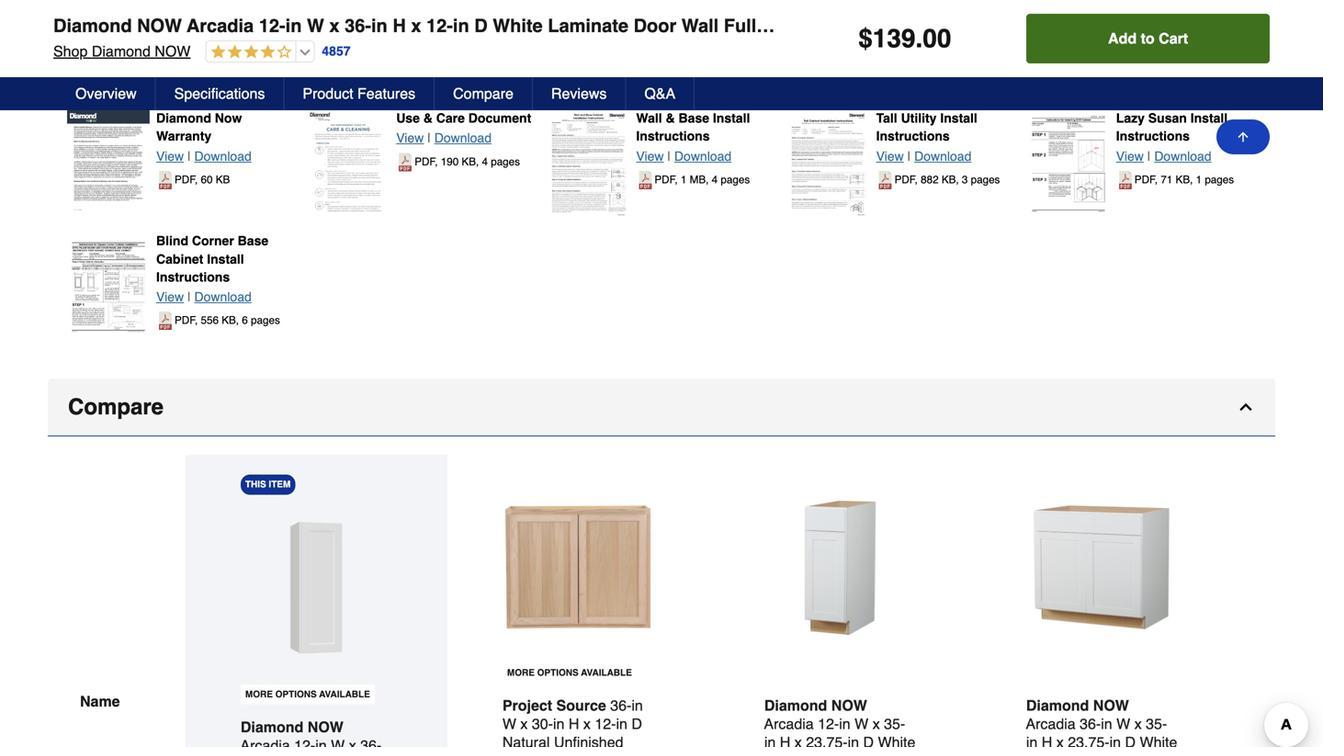 Task type: describe. For each thing, give the bounding box(es) containing it.
download link for use & care document view | download
[[435, 131, 492, 145]]

36-in w x 30-in h x 12-in d natural unfinish
[[503, 697, 643, 747]]

view link for wall & base install instructions view | download
[[637, 149, 664, 163]]

now for diamond now arcadia 12-in w x 35- in h x 23.75-in d whit
[[832, 697, 868, 714]]

tall
[[877, 111, 898, 126]]

diamond for diamond now arcadia 36-in w x 35- in h x 23.75-in d whit
[[1027, 697, 1090, 714]]

1 horizontal spatial more
[[507, 668, 535, 679]]

specifications button
[[156, 77, 284, 110]]

diamond for diamond now
[[241, 719, 304, 736]]

use
[[396, 111, 420, 126]]

arcadia for diamond now arcadia 12-in w x 36-in h x 12-in d white laminate door wall fully assembled cabinet (recessed panel shaker door style)
[[187, 15, 254, 36]]

35- for arcadia 36-in w x 35- in h x 23.75-in d whit
[[1146, 716, 1168, 733]]

23.75- for 12-
[[806, 734, 848, 747]]

download inside blind corner base cabinet install instructions view | download
[[194, 290, 252, 304]]

to
[[1141, 30, 1155, 47]]

.
[[916, 24, 923, 53]]

install inside wall & base install instructions view | download
[[713, 111, 750, 126]]

12- inside diamond now arcadia 12-in w x 35- in h x 23.75-in d whit
[[818, 716, 840, 733]]

1 horizontal spatial wall
[[682, 15, 719, 36]]

instructions inside tall utility install instructions view | download
[[877, 129, 950, 144]]

this item
[[245, 480, 291, 490]]

60
[[201, 174, 213, 186]]

q&a
[[645, 85, 676, 102]]

| inside wall & base install instructions view | download
[[668, 149, 671, 163]]

fully
[[724, 15, 767, 36]]

0 horizontal spatial compare
[[68, 395, 164, 420]]

blind corner base cabinet install instructions view | download
[[156, 234, 269, 304]]

diamond now arcadia 12-in w x 36-in h x 12-in d white laminate door wall fully assembled cabinet (recessed panel shaker door style) image
[[241, 514, 392, 665]]

diamond now warranty view | download
[[156, 111, 252, 163]]

instructions inside blind corner base cabinet install instructions view | download
[[156, 270, 230, 284]]

diamond now link
[[241, 719, 382, 747]]

arrow up image
[[1236, 130, 1251, 144]]

corner
[[192, 234, 234, 248]]

view link for use & care document view | download
[[396, 131, 424, 145]]

1 horizontal spatial compare
[[453, 85, 514, 102]]

& for use
[[424, 111, 433, 126]]

overview
[[75, 85, 137, 102]]

view inside the diamond now warranty view | download
[[156, 149, 184, 163]]

1 vertical spatial compare button
[[48, 379, 1276, 437]]

d inside 36-in w x 30-in h x 12-in d natural unfinish
[[632, 716, 642, 733]]

h for diamond now arcadia 36-in w x 35- in h x 23.75-in d whit
[[1042, 734, 1053, 747]]

blind
[[156, 234, 188, 248]]

diamond now
[[241, 719, 344, 736]]

diamond for diamond now arcadia 12-in w x 36-in h x 12-in d white laminate door wall fully assembled cabinet (recessed panel shaker door style)
[[53, 15, 132, 36]]

pdf, left 60
[[175, 174, 198, 186]]

139
[[873, 24, 916, 53]]

laminate
[[548, 15, 629, 36]]

556
[[201, 315, 219, 327]]

(recessed
[[947, 15, 1039, 36]]

pdf, 882 kb , 3 pages
[[895, 174, 1001, 186]]

h inside 36-in w x 30-in h x 12-in d natural unfinish
[[569, 716, 580, 733]]

more options available for the bottommost more options available cell
[[245, 690, 370, 700]]

pdf, for tall utility install instructions view | download
[[895, 174, 918, 186]]

$ 139 . 00
[[859, 24, 952, 53]]

download link for blind corner base cabinet install instructions view | download
[[194, 290, 252, 304]]

pdf, for wall & base install instructions view | download
[[655, 174, 678, 186]]

install inside blind corner base cabinet install instructions view | download
[[207, 252, 244, 266]]

0 horizontal spatial available
[[319, 690, 370, 700]]

w for diamond now arcadia 12-in w x 36-in h x 12-in d white laminate door wall fully assembled cabinet (recessed panel shaker door style)
[[307, 15, 324, 36]]

4 for |
[[712, 174, 718, 186]]

mb
[[690, 174, 706, 186]]

36- inside 36-in w x 30-in h x 12-in d natural unfinish
[[611, 697, 632, 714]]

tall utility install instructions view | download
[[877, 111, 978, 163]]

instructions inside wall & base install instructions view | download
[[637, 129, 710, 144]]

more options available for top more options available cell
[[507, 668, 632, 679]]

utility
[[901, 111, 937, 126]]

190
[[441, 156, 459, 168]]

view link for diamond now warranty view | download
[[156, 149, 184, 163]]

white
[[493, 15, 543, 36]]

, for use & care document view | download
[[476, 156, 479, 168]]

shaker
[[1098, 15, 1160, 36]]

assembled
[[772, 15, 870, 36]]

cabinet inside blind corner base cabinet install instructions view | download
[[156, 252, 203, 266]]

wall & base install instructions view | download
[[637, 111, 750, 163]]

add
[[1109, 30, 1137, 47]]

| inside tall utility install instructions view | download
[[908, 149, 911, 163]]

arcadia for diamond now arcadia 12-in w x 35- in h x 23.75-in d whit
[[765, 716, 814, 733]]

23.75- for 36-
[[1068, 734, 1110, 747]]

download inside use & care document view | download
[[435, 131, 492, 145]]

1 horizontal spatial cabinet
[[875, 15, 942, 36]]

view inside wall & base install instructions view | download
[[637, 149, 664, 163]]

| inside lazy susan install instructions view | download
[[1148, 149, 1151, 163]]

now
[[215, 111, 242, 126]]

kb for use & care document view | download
[[462, 156, 476, 168]]

use & care document view | download
[[396, 111, 532, 145]]

warranty
[[156, 129, 212, 144]]

project
[[503, 697, 553, 714]]

base for instructions
[[679, 111, 710, 126]]

d for diamond now arcadia 36-in w x 35- in h x 23.75-in d whit
[[1126, 734, 1136, 747]]

view inside blind corner base cabinet install instructions view | download
[[156, 290, 184, 304]]

pdf, 556 kb , 6 pages
[[175, 315, 280, 327]]

diamond now arcadia 36-in w x 35-in h x 23.75-in d white laminate sink base fully assembled cabinet (recessed panel shaker door style) image
[[1027, 492, 1178, 644]]

0 horizontal spatial options
[[275, 690, 317, 700]]

| inside the diamond now warranty view | download
[[188, 149, 191, 163]]

features
[[358, 85, 416, 102]]

download inside tall utility install instructions view | download
[[915, 149, 972, 163]]

wall inside wall & base install instructions view | download
[[637, 111, 663, 126]]

pdf, 1 mb , 4 pages
[[655, 174, 750, 186]]

h for diamond now arcadia 12-in w x 36-in h x 12-in d white laminate door wall fully assembled cabinet (recessed panel shaker door style)
[[393, 15, 406, 36]]

4857
[[322, 44, 351, 59]]

arcadia for diamond now arcadia 36-in w x 35- in h x 23.75-in d whit
[[1027, 716, 1076, 733]]

pdf, for use & care document view | download
[[415, 156, 438, 168]]

view link for tall utility install instructions view | download
[[877, 149, 904, 163]]

download link for tall utility install instructions view | download
[[915, 149, 972, 163]]

diamond for diamond now arcadia 12-in w x 35- in h x 23.75-in d whit
[[765, 697, 828, 714]]

2 1 from the left
[[1197, 174, 1203, 186]]

download inside the diamond now warranty view | download
[[194, 149, 252, 163]]



Task type: vqa. For each thing, say whether or not it's contained in the screenshot.
Blind Corner Base Cabinet Install Instructions View | Download
yes



Task type: locate. For each thing, give the bounding box(es) containing it.
1 horizontal spatial more options available
[[507, 668, 632, 679]]

download up pdf, 882 kb , 3 pages
[[915, 149, 972, 163]]

base inside blind corner base cabinet install instructions view | download
[[238, 234, 269, 248]]

0 horizontal spatial 1
[[681, 174, 687, 186]]

view link down blind on the top of page
[[156, 290, 184, 304]]

0 vertical spatial compare
[[453, 85, 514, 102]]

1 horizontal spatial arcadia
[[765, 716, 814, 733]]

download link for lazy susan install instructions view | download
[[1155, 149, 1212, 163]]

view link down warranty
[[156, 149, 184, 163]]

0 vertical spatial more options available cell
[[503, 663, 637, 683]]

q&a button
[[626, 77, 695, 110]]

diamond for diamond now warranty view | download
[[156, 111, 211, 126]]

0 horizontal spatial 4
[[482, 156, 488, 168]]

h
[[393, 15, 406, 36], [569, 716, 580, 733], [780, 734, 791, 747], [1042, 734, 1053, 747]]

| up pdf, 1 mb , 4 pages on the top of the page
[[668, 149, 671, 163]]

download link up pdf, 882 kb , 3 pages
[[915, 149, 972, 163]]

w for diamond now arcadia 12-in w x 35- in h x 23.75-in d whit
[[855, 716, 869, 733]]

1 horizontal spatial 35-
[[1146, 716, 1168, 733]]

23.75-
[[806, 734, 848, 747], [1068, 734, 1110, 747]]

0 vertical spatial 36-
[[345, 15, 371, 36]]

base right corner
[[238, 234, 269, 248]]

, down wall & base install instructions view | download
[[706, 174, 709, 186]]

in
[[286, 15, 302, 36], [371, 15, 388, 36], [453, 15, 469, 36], [632, 697, 643, 714], [553, 716, 565, 733], [616, 716, 628, 733], [840, 716, 851, 733], [1102, 716, 1113, 733], [765, 734, 776, 747], [848, 734, 860, 747], [1027, 734, 1038, 747], [1110, 734, 1122, 747]]

specifications
[[174, 85, 265, 102]]

h inside diamond now arcadia 12-in w x 35- in h x 23.75-in d whit
[[780, 734, 791, 747]]

kb right the 71
[[1176, 174, 1191, 186]]

base
[[679, 111, 710, 126], [238, 234, 269, 248]]

12-
[[259, 15, 286, 36], [427, 15, 453, 36], [595, 716, 616, 733], [818, 716, 840, 733]]

36-
[[345, 15, 371, 36], [611, 697, 632, 714], [1080, 716, 1102, 733]]

download link up pdf, 556 kb , 6 pages
[[194, 290, 252, 304]]

| down utility
[[908, 149, 911, 163]]

, right 190
[[476, 156, 479, 168]]

cart
[[1159, 30, 1189, 47]]

view link for lazy susan install instructions view | download
[[1117, 149, 1144, 163]]

pdf, 71 kb , 1 pages
[[1135, 174, 1235, 186]]

install up pdf, 1 mb , 4 pages on the top of the page
[[713, 111, 750, 126]]

instructions down q&a button
[[637, 129, 710, 144]]

product
[[303, 85, 354, 102]]

0 horizontal spatial door
[[634, 15, 677, 36]]

now for diamond now arcadia 12-in w x 36-in h x 12-in d white laminate door wall fully assembled cabinet (recessed panel shaker door style)
[[137, 15, 182, 36]]

name
[[80, 693, 120, 710]]

kb right 190
[[462, 156, 476, 168]]

install right susan
[[1191, 111, 1228, 126]]

reviews button
[[533, 77, 626, 110]]

diamond now arcadia 36-in w x 35- in h x 23.75-in d whit
[[1027, 697, 1178, 747]]

h inside diamond now arcadia 36-in w x 35- in h x 23.75-in d whit
[[1042, 734, 1053, 747]]

download down care
[[435, 131, 492, 145]]

compare
[[453, 85, 514, 102], [68, 395, 164, 420]]

add to cart button
[[1027, 14, 1270, 63]]

3
[[962, 174, 968, 186]]

35- inside diamond now arcadia 36-in w x 35- in h x 23.75-in d whit
[[1146, 716, 1168, 733]]

overview button
[[57, 77, 156, 110]]

0 vertical spatial wall
[[682, 15, 719, 36]]

download up 60
[[194, 149, 252, 163]]

download link up 'pdf, 71 kb , 1 pages'
[[1155, 149, 1212, 163]]

view link down use in the left of the page
[[396, 131, 424, 145]]

&
[[424, 111, 433, 126], [666, 111, 675, 126]]

23.75- inside diamond now arcadia 36-in w x 35- in h x 23.75-in d whit
[[1068, 734, 1110, 747]]

4 stars image
[[206, 44, 292, 61]]

1 horizontal spatial door
[[1165, 15, 1208, 36]]

instructions inside lazy susan install instructions view | download
[[1117, 129, 1190, 144]]

, for lazy susan install instructions view | download
[[1191, 174, 1194, 186]]

view down 'tall'
[[877, 149, 904, 163]]

cabinet down blind on the top of page
[[156, 252, 203, 266]]

pages for wall & base install instructions view | download
[[721, 174, 750, 186]]

download
[[435, 131, 492, 145], [194, 149, 252, 163], [675, 149, 732, 163], [915, 149, 972, 163], [1155, 149, 1212, 163], [194, 290, 252, 304]]

,
[[476, 156, 479, 168], [706, 174, 709, 186], [956, 174, 959, 186], [1191, 174, 1194, 186], [236, 315, 239, 327]]

0 horizontal spatial arcadia
[[187, 15, 254, 36]]

0 vertical spatial 4
[[482, 156, 488, 168]]

, for wall & base install instructions view | download
[[706, 174, 709, 186]]

4 right "mb"
[[712, 174, 718, 186]]

, for tall utility install instructions view | download
[[956, 174, 959, 186]]

susan
[[1149, 111, 1188, 126]]

1 left "mb"
[[681, 174, 687, 186]]

view
[[396, 131, 424, 145], [156, 149, 184, 163], [637, 149, 664, 163], [877, 149, 904, 163], [1117, 149, 1144, 163], [156, 290, 184, 304]]

, right the 71
[[1191, 174, 1194, 186]]

instructions down utility
[[877, 129, 950, 144]]

download up pdf, 1 mb , 4 pages on the top of the page
[[675, 149, 732, 163]]

0 vertical spatial base
[[679, 111, 710, 126]]

| inside blind corner base cabinet install instructions view | download
[[188, 290, 191, 304]]

this
[[245, 480, 266, 490]]

|
[[428, 131, 431, 145], [188, 149, 191, 163], [668, 149, 671, 163], [908, 149, 911, 163], [1148, 149, 1151, 163], [188, 290, 191, 304]]

more options available up source
[[507, 668, 632, 679]]

w inside diamond now arcadia 36-in w x 35- in h x 23.75-in d whit
[[1117, 716, 1131, 733]]

0 horizontal spatial more options available cell
[[241, 685, 375, 705]]

download link for wall & base install instructions view | download
[[675, 149, 732, 163]]

1 vertical spatial 36-
[[611, 697, 632, 714]]

35- inside diamond now arcadia 12-in w x 35- in h x 23.75-in d whit
[[884, 716, 906, 733]]

1 horizontal spatial 4
[[712, 174, 718, 186]]

instructions down corner
[[156, 270, 230, 284]]

1 vertical spatial 4
[[712, 174, 718, 186]]

view up pdf, 1 mb , 4 pages on the top of the page
[[637, 149, 664, 163]]

view down blind on the top of page
[[156, 290, 184, 304]]

diamond inside diamond now arcadia 12-in w x 35- in h x 23.75-in d whit
[[765, 697, 828, 714]]

pages down document
[[491, 156, 520, 168]]

0 horizontal spatial 35-
[[884, 716, 906, 733]]

diamond inside diamond now arcadia 36-in w x 35- in h x 23.75-in d whit
[[1027, 697, 1090, 714]]

pdf, 190 kb , 4 pages
[[415, 156, 520, 168]]

kb right 60
[[216, 174, 230, 186]]

lazy susan install instructions view | download
[[1117, 111, 1228, 163]]

00
[[923, 24, 952, 53]]

882
[[921, 174, 939, 186]]

, left 6
[[236, 315, 239, 327]]

chevron up image
[[1237, 398, 1256, 417]]

0 horizontal spatial more options available
[[245, 690, 370, 700]]

download link
[[435, 131, 492, 145], [194, 149, 252, 163], [675, 149, 732, 163], [915, 149, 972, 163], [1155, 149, 1212, 163], [194, 290, 252, 304]]

diamond inside the diamond now warranty view | download
[[156, 111, 211, 126]]

source
[[557, 697, 607, 714]]

d inside diamond now arcadia 36-in w x 35- in h x 23.75-in d whit
[[1126, 734, 1136, 747]]

1 vertical spatial compare
[[68, 395, 164, 420]]

cabinet
[[875, 15, 942, 36], [156, 252, 203, 266]]

view down lazy
[[1117, 149, 1144, 163]]

shop
[[53, 43, 88, 60]]

view down use in the left of the page
[[396, 131, 424, 145]]

pages for use & care document view | download
[[491, 156, 520, 168]]

d for diamond now arcadia 12-in w x 35- in h x 23.75-in d whit
[[864, 734, 874, 747]]

options up the project source on the left of page
[[537, 668, 579, 679]]

kb for blind corner base cabinet install instructions view | download
[[222, 315, 236, 327]]

reviews
[[552, 85, 607, 102]]

download link for diamond now warranty view | download
[[194, 149, 252, 163]]

arcadia inside diamond now arcadia 12-in w x 35- in h x 23.75-in d whit
[[765, 716, 814, 733]]

0 vertical spatial cabinet
[[875, 15, 942, 36]]

1 horizontal spatial base
[[679, 111, 710, 126]]

6
[[242, 315, 248, 327]]

compare button
[[435, 77, 533, 110], [48, 379, 1276, 437]]

download up pdf, 556 kb , 6 pages
[[194, 290, 252, 304]]

pdf, left "mb"
[[655, 174, 678, 186]]

, for blind corner base cabinet install instructions view | download
[[236, 315, 239, 327]]

1 1 from the left
[[681, 174, 687, 186]]

wall left 'fully'
[[682, 15, 719, 36]]

install down corner
[[207, 252, 244, 266]]

| up pdf, 190 kb , 4 pages
[[428, 131, 431, 145]]

2 35- from the left
[[1146, 716, 1168, 733]]

0 horizontal spatial 36-
[[345, 15, 371, 36]]

view link for blind corner base cabinet install instructions view | download
[[156, 290, 184, 304]]

now inside diamond now arcadia 12-in w x 35- in h x 23.75-in d whit
[[832, 697, 868, 714]]

0 horizontal spatial &
[[424, 111, 433, 126]]

2 horizontal spatial 36-
[[1080, 716, 1102, 733]]

| up pdf, 556 kb , 6 pages
[[188, 290, 191, 304]]

base for install
[[238, 234, 269, 248]]

w
[[307, 15, 324, 36], [503, 716, 517, 733], [855, 716, 869, 733], [1117, 716, 1131, 733]]

h for diamond now arcadia 12-in w x 35- in h x 23.75-in d whit
[[780, 734, 791, 747]]

x
[[329, 15, 340, 36], [411, 15, 421, 36], [521, 716, 528, 733], [584, 716, 591, 733], [873, 716, 880, 733], [1135, 716, 1142, 733], [795, 734, 802, 747], [1057, 734, 1064, 747]]

1 vertical spatial more options available
[[245, 690, 370, 700]]

install inside lazy susan install instructions view | download
[[1191, 111, 1228, 126]]

view down warranty
[[156, 149, 184, 163]]

care
[[436, 111, 465, 126]]

pages right "mb"
[[721, 174, 750, 186]]

install
[[713, 111, 750, 126], [941, 111, 978, 126], [1191, 111, 1228, 126], [207, 252, 244, 266]]

add to cart
[[1109, 30, 1189, 47]]

& inside use & care document view | download
[[424, 111, 433, 126]]

diamond now arcadia 12-in w x 36-in h x 12-in d white laminate door wall fully assembled cabinet (recessed panel shaker door style)
[[53, 15, 1263, 36]]

12- inside 36-in w x 30-in h x 12-in d natural unfinish
[[595, 716, 616, 733]]

1 horizontal spatial 23.75-
[[1068, 734, 1110, 747]]

pages for lazy susan install instructions view | download
[[1205, 174, 1235, 186]]

4 for download
[[482, 156, 488, 168]]

71
[[1161, 174, 1173, 186]]

pdf, left 556
[[175, 315, 198, 327]]

item
[[269, 480, 291, 490]]

download link down care
[[435, 131, 492, 145]]

0 vertical spatial compare button
[[435, 77, 533, 110]]

4
[[482, 156, 488, 168], [712, 174, 718, 186]]

more up project
[[507, 668, 535, 679]]

35-
[[884, 716, 906, 733], [1146, 716, 1168, 733]]

1 right the 71
[[1197, 174, 1203, 186]]

, left 3
[[956, 174, 959, 186]]

0 horizontal spatial 23.75-
[[806, 734, 848, 747]]

project source 36-in w x 30-in h x 12-in d natural unfinished oak door wall fully assembled cabinet (flat panel square door style) image
[[503, 492, 654, 644]]

1 horizontal spatial 1
[[1197, 174, 1203, 186]]

1 35- from the left
[[884, 716, 906, 733]]

door right the laminate
[[634, 15, 677, 36]]

0 vertical spatial more
[[507, 668, 535, 679]]

more options available cell up diamond now on the left bottom of page
[[241, 685, 375, 705]]

view inside lazy susan install instructions view | download
[[1117, 149, 1144, 163]]

wall down q&a button
[[637, 111, 663, 126]]

pdf, left 882
[[895, 174, 918, 186]]

& right use in the left of the page
[[424, 111, 433, 126]]

more options available
[[507, 668, 632, 679], [245, 690, 370, 700]]

arcadia inside diamond now arcadia 36-in w x 35- in h x 23.75-in d whit
[[1027, 716, 1076, 733]]

w inside 36-in w x 30-in h x 12-in d natural unfinish
[[503, 716, 517, 733]]

download link up 60
[[194, 149, 252, 163]]

kb left 3
[[942, 174, 956, 186]]

documents
[[66, 85, 136, 100]]

download link up pdf, 1 mb , 4 pages on the top of the page
[[675, 149, 732, 163]]

1 vertical spatial more
[[245, 690, 273, 700]]

cabinet right "$"
[[875, 15, 942, 36]]

1 & from the left
[[424, 111, 433, 126]]

pages right 6
[[251, 315, 280, 327]]

1 vertical spatial more options available cell
[[241, 685, 375, 705]]

more options available cell
[[503, 663, 637, 683], [241, 685, 375, 705]]

| down warranty
[[188, 149, 191, 163]]

| inside use & care document view | download
[[428, 131, 431, 145]]

$
[[859, 24, 873, 53]]

more
[[507, 668, 535, 679], [245, 690, 273, 700]]

door
[[634, 15, 677, 36], [1165, 15, 1208, 36]]

base inside wall & base install instructions view | download
[[679, 111, 710, 126]]

now inside diamond now arcadia 36-in w x 35- in h x 23.75-in d whit
[[1094, 697, 1130, 714]]

0 horizontal spatial more
[[245, 690, 273, 700]]

0 horizontal spatial wall
[[637, 111, 663, 126]]

& inside wall & base install instructions view | download
[[666, 111, 675, 126]]

available up source
[[581, 668, 632, 679]]

pdf, left the 71
[[1135, 174, 1158, 186]]

1 vertical spatial available
[[319, 690, 370, 700]]

more up diamond now on the left bottom of page
[[245, 690, 273, 700]]

download inside lazy susan install instructions view | download
[[1155, 149, 1212, 163]]

install inside tall utility install instructions view | download
[[941, 111, 978, 126]]

now for diamond now arcadia 36-in w x 35- in h x 23.75-in d whit
[[1094, 697, 1130, 714]]

2 & from the left
[[666, 111, 675, 126]]

pdf, for lazy susan install instructions view | download
[[1135, 174, 1158, 186]]

23.75- inside diamond now arcadia 12-in w x 35- in h x 23.75-in d whit
[[806, 734, 848, 747]]

pages for blind corner base cabinet install instructions view | download
[[251, 315, 280, 327]]

more options available up diamond now on the left bottom of page
[[245, 690, 370, 700]]

view inside tall utility install instructions view | download
[[877, 149, 904, 163]]

view link down 'tall'
[[877, 149, 904, 163]]

kb left 6
[[222, 315, 236, 327]]

& for wall
[[666, 111, 675, 126]]

0 vertical spatial available
[[581, 668, 632, 679]]

natural
[[503, 734, 550, 747]]

kb for lazy susan install instructions view | download
[[1176, 174, 1191, 186]]

pages for tall utility install instructions view | download
[[971, 174, 1001, 186]]

2 horizontal spatial arcadia
[[1027, 716, 1076, 733]]

pdf, for blind corner base cabinet install instructions view | download
[[175, 315, 198, 327]]

2 vertical spatial 36-
[[1080, 716, 1102, 733]]

w inside diamond now arcadia 12-in w x 35- in h x 23.75-in d whit
[[855, 716, 869, 733]]

1 vertical spatial cabinet
[[156, 252, 203, 266]]

install right utility
[[941, 111, 978, 126]]

1 horizontal spatial options
[[537, 668, 579, 679]]

instructions
[[637, 129, 710, 144], [877, 129, 950, 144], [1117, 129, 1190, 144], [156, 270, 230, 284]]

shop diamond now
[[53, 43, 191, 60]]

1 horizontal spatial 36-
[[611, 697, 632, 714]]

view inside use & care document view | download
[[396, 131, 424, 145]]

36- inside diamond now arcadia 36-in w x 35- in h x 23.75-in d whit
[[1080, 716, 1102, 733]]

product features button
[[284, 77, 435, 110]]

0 vertical spatial more options available
[[507, 668, 632, 679]]

style)
[[1213, 15, 1263, 36]]

options up diamond now on the left bottom of page
[[275, 690, 317, 700]]

now for diamond now
[[308, 719, 344, 736]]

pages
[[491, 156, 520, 168], [721, 174, 750, 186], [971, 174, 1001, 186], [1205, 174, 1235, 186], [251, 315, 280, 327]]

pdf, left 190
[[415, 156, 438, 168]]

1 door from the left
[[634, 15, 677, 36]]

panel
[[1044, 15, 1093, 36]]

download inside wall & base install instructions view | download
[[675, 149, 732, 163]]

1 vertical spatial wall
[[637, 111, 663, 126]]

kb for tall utility install instructions view | download
[[942, 174, 956, 186]]

1 horizontal spatial available
[[581, 668, 632, 679]]

2 23.75- from the left
[[1068, 734, 1110, 747]]

view link
[[396, 131, 424, 145], [156, 149, 184, 163], [637, 149, 664, 163], [877, 149, 904, 163], [1117, 149, 1144, 163], [156, 290, 184, 304]]

1 23.75- from the left
[[806, 734, 848, 747]]

project source
[[503, 697, 607, 714]]

kb
[[462, 156, 476, 168], [216, 174, 230, 186], [942, 174, 956, 186], [1176, 174, 1191, 186], [222, 315, 236, 327]]

more options available cell up source
[[503, 663, 637, 683]]

1 horizontal spatial &
[[666, 111, 675, 126]]

d inside diamond now arcadia 12-in w x 35- in h x 23.75-in d whit
[[864, 734, 874, 747]]

instructions down susan
[[1117, 129, 1190, 144]]

1 vertical spatial base
[[238, 234, 269, 248]]

view link down lazy
[[1117, 149, 1144, 163]]

d for diamond now arcadia 12-in w x 36-in h x 12-in d white laminate door wall fully assembled cabinet (recessed panel shaker door style)
[[475, 15, 488, 36]]

document
[[469, 111, 532, 126]]

0 horizontal spatial cabinet
[[156, 252, 203, 266]]

product features
[[303, 85, 416, 102]]

door right the to
[[1165, 15, 1208, 36]]

1 vertical spatial options
[[275, 690, 317, 700]]

2 door from the left
[[1165, 15, 1208, 36]]

35- for arcadia 12-in w x 35- in h x 23.75-in d whit
[[884, 716, 906, 733]]

now
[[137, 15, 182, 36], [155, 43, 191, 60], [832, 697, 868, 714], [1094, 697, 1130, 714], [308, 719, 344, 736]]

diamond now arcadia 12-in w x 35-in h x 23.75-in d white laminate door and drawer base fully assembled cabinet (recessed panel shaker door style) image
[[765, 492, 916, 644]]

lazy
[[1117, 111, 1145, 126]]

0 vertical spatial options
[[537, 668, 579, 679]]

pages right the 71
[[1205, 174, 1235, 186]]

base down q&a button
[[679, 111, 710, 126]]

pages right 3
[[971, 174, 1001, 186]]

& down q&a button
[[666, 111, 675, 126]]

30-
[[532, 716, 553, 733]]

| down susan
[[1148, 149, 1151, 163]]

1 horizontal spatial more options available cell
[[503, 663, 637, 683]]

view link up pdf, 1 mb , 4 pages on the top of the page
[[637, 149, 664, 163]]

wall
[[682, 15, 719, 36], [637, 111, 663, 126]]

download up 'pdf, 71 kb , 1 pages'
[[1155, 149, 1212, 163]]

available up diamond now link
[[319, 690, 370, 700]]

pdf, 60 kb
[[175, 174, 230, 186]]

0 horizontal spatial base
[[238, 234, 269, 248]]

pdf,
[[415, 156, 438, 168], [175, 174, 198, 186], [655, 174, 678, 186], [895, 174, 918, 186], [1135, 174, 1158, 186], [175, 315, 198, 327]]

w for diamond now arcadia 36-in w x 35- in h x 23.75-in d whit
[[1117, 716, 1131, 733]]

4 right 190
[[482, 156, 488, 168]]

diamond now arcadia 12-in w x 35- in h x 23.75-in d whit
[[765, 697, 916, 747]]

d
[[475, 15, 488, 36], [632, 716, 642, 733], [864, 734, 874, 747], [1126, 734, 1136, 747]]



